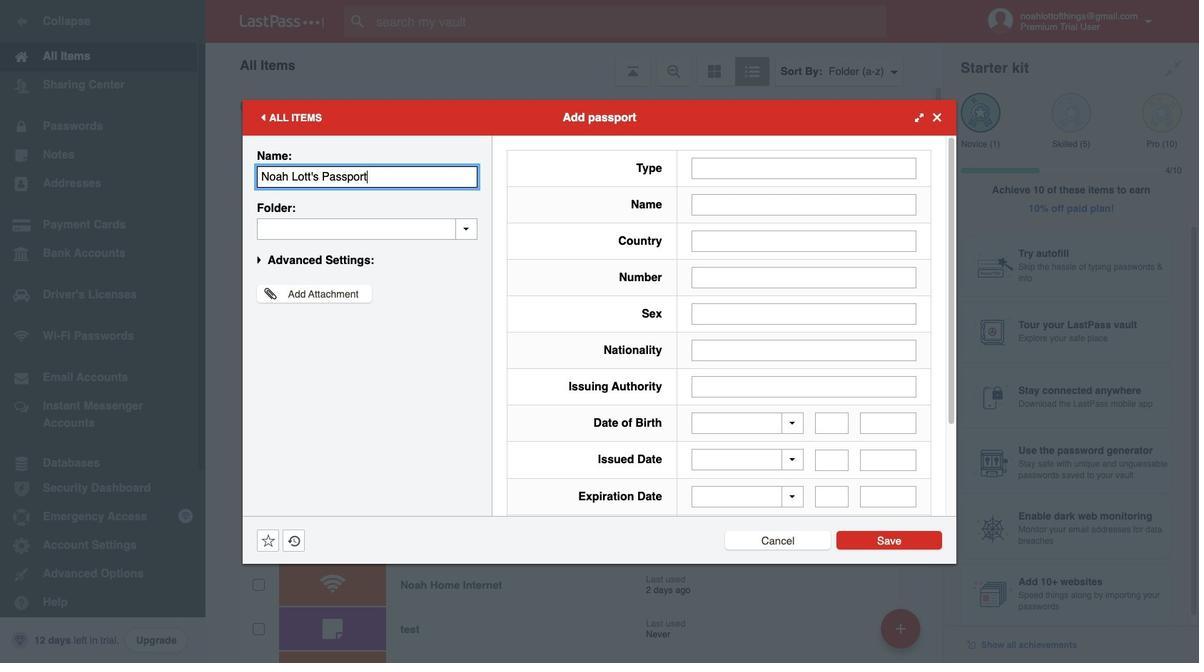 Task type: describe. For each thing, give the bounding box(es) containing it.
search my vault text field
[[344, 6, 915, 37]]

new item image
[[896, 624, 906, 634]]

lastpass image
[[240, 15, 324, 28]]

Search search field
[[344, 6, 915, 37]]



Task type: locate. For each thing, give the bounding box(es) containing it.
main navigation navigation
[[0, 0, 206, 663]]

None text field
[[257, 166, 478, 187], [691, 194, 917, 215], [257, 218, 478, 240], [691, 230, 917, 252], [691, 303, 917, 324], [691, 339, 917, 361], [815, 413, 849, 434], [815, 449, 849, 471], [860, 449, 917, 471], [257, 166, 478, 187], [691, 194, 917, 215], [257, 218, 478, 240], [691, 230, 917, 252], [691, 303, 917, 324], [691, 339, 917, 361], [815, 413, 849, 434], [815, 449, 849, 471], [860, 449, 917, 471]]

dialog
[[243, 100, 957, 619]]

new item navigation
[[876, 605, 929, 663]]

None text field
[[691, 157, 917, 179], [691, 267, 917, 288], [691, 376, 917, 397], [860, 413, 917, 434], [815, 486, 849, 508], [860, 486, 917, 508], [691, 157, 917, 179], [691, 267, 917, 288], [691, 376, 917, 397], [860, 413, 917, 434], [815, 486, 849, 508], [860, 486, 917, 508]]

vault options navigation
[[206, 43, 944, 86]]



